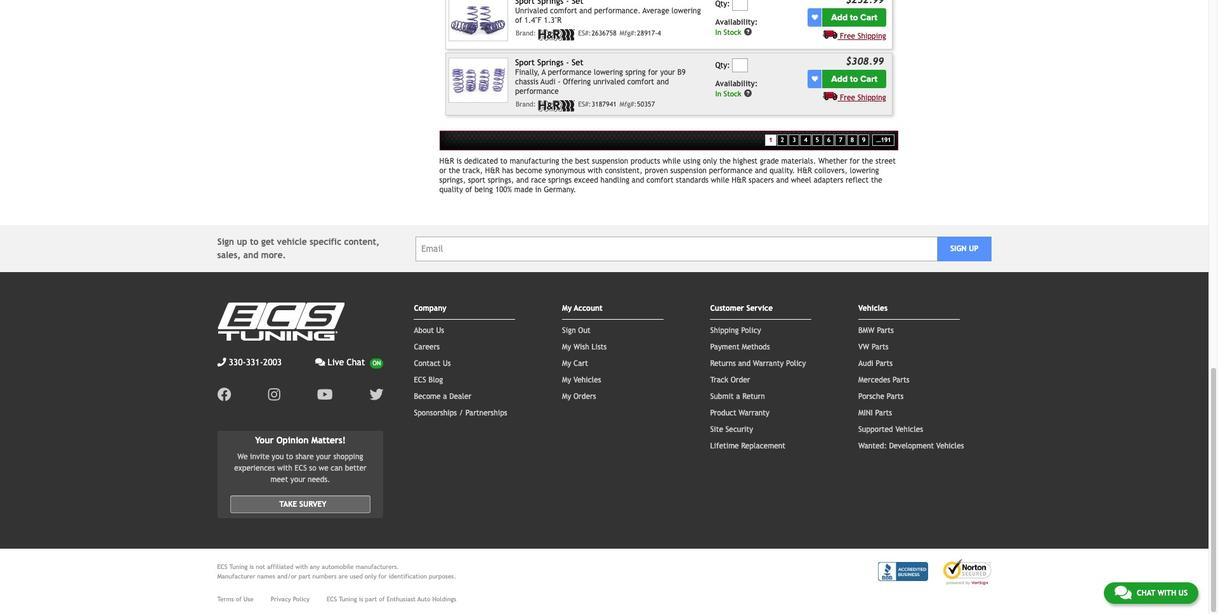 Task type: vqa. For each thing, say whether or not it's contained in the screenshot.
PARTS related to MINI Parts
yes



Task type: describe. For each thing, give the bounding box(es) containing it.
only inside ecs tuning is not affiliated with any automobile manufacturers. manufacturer names and/or part numbers are used only for identification purposes.
[[365, 573, 377, 580]]

submit
[[710, 392, 734, 401]]

shipping for unrivaled comfort and performance. average lowering of 1.4"f 1.3"r
[[858, 32, 886, 40]]

es#: 3187941 mfg#: 50357
[[578, 100, 655, 108]]

lowering inside unrivaled comfort and performance. average lowering of 1.4"f 1.3"r
[[672, 7, 701, 16]]

performance inside the h&r is dedicated to manufacturing the best suspension products while using only the highest grade materials. whether for the street or the track, h&r has become synonymous with consistent, proven suspension performance and quality. h&r coilovers, lowering springs, sport springs, and race springs exceed handling and comfort standards while h&r spacers and wheel adapters reflect the quality of being 100% made in germany.
[[709, 166, 753, 175]]

opinion
[[276, 436, 309, 446]]

shipping for finally, a performance lowering spring for your b9 chassis audi - offering unrivaled comfort and performance
[[858, 93, 886, 102]]

…191 link
[[873, 134, 895, 146]]

add for finally, a performance lowering spring for your b9 chassis audi - offering unrivaled comfort and performance
[[831, 73, 848, 84]]

2003
[[263, 357, 282, 368]]

mfg#: for finally, a performance lowering spring for your b9 chassis audi - offering unrivaled comfort and performance
[[620, 100, 637, 108]]

set
[[572, 58, 584, 67]]

with inside we invite you to share your shopping experiences with ecs so we can better meet your needs.
[[277, 464, 292, 473]]

my wish lists link
[[562, 343, 607, 352]]

free for finally, a performance lowering spring for your b9 chassis audi - offering unrivaled comfort and performance
[[840, 93, 856, 102]]

h&r - corporate logo image for unrivaled comfort and performance. average lowering of 1.4"f 1.3"r
[[538, 29, 575, 41]]

us for about us
[[436, 326, 444, 335]]

in
[[535, 185, 542, 194]]

2 vertical spatial shipping
[[710, 326, 739, 335]]

1.3"r
[[544, 16, 562, 25]]

of left enthusiast
[[379, 596, 385, 603]]

needs.
[[308, 475, 330, 484]]

experiences
[[234, 464, 275, 473]]

0 vertical spatial warranty
[[753, 359, 784, 368]]

comments image
[[1115, 585, 1132, 600]]

of inside the h&r is dedicated to manufacturing the best suspension products while using only the highest grade materials. whether for the street or the track, h&r has become synonymous with consistent, proven suspension performance and quality. h&r coilovers, lowering springs, sport springs, and race springs exceed handling and comfort standards while h&r spacers and wheel adapters reflect the quality of being 100% made in germany.
[[465, 185, 472, 194]]

100%
[[495, 185, 512, 194]]

we
[[238, 452, 248, 461]]

and up made
[[516, 176, 529, 185]]

availability: for unrivaled comfort and performance. average lowering of 1.4"f 1.3"r
[[716, 18, 758, 26]]

7
[[839, 136, 843, 143]]

live
[[328, 357, 344, 368]]

to inside the h&r is dedicated to manufacturing the best suspension products while using only the highest grade materials. whether for the street or the track, h&r has become synonymous with consistent, proven suspension performance and quality. h&r coilovers, lowering springs, sport springs, and race springs exceed handling and comfort standards while h&r spacers and wheel adapters reflect the quality of being 100% made in germany.
[[500, 157, 508, 166]]

or
[[440, 166, 447, 175]]

become a dealer link
[[414, 392, 472, 401]]

wheel
[[791, 176, 812, 185]]

matters!
[[311, 436, 346, 446]]

comfort inside sport springs - set finally, a performance lowering spring for your b9 chassis audi - offering unrivaled comfort and performance
[[627, 78, 655, 87]]

street
[[876, 157, 896, 166]]

chat inside chat with us link
[[1137, 589, 1156, 598]]

share
[[296, 452, 314, 461]]

comments image
[[315, 358, 325, 367]]

quality
[[440, 185, 463, 194]]

the up synonymous at left top
[[562, 157, 573, 166]]

my orders link
[[562, 392, 596, 401]]

es#3187941 - 50357 - sport springs - set  - finally, a performance lowering spring for your b9 chassis audi - offering unrivaled comfort and performance - h&r - audi image
[[449, 58, 508, 103]]

1 horizontal spatial suspension
[[671, 166, 707, 175]]

28917-
[[637, 29, 658, 37]]

policy for shipping policy
[[741, 326, 761, 335]]

1 vertical spatial your
[[316, 452, 331, 461]]

my for my vehicles
[[562, 376, 571, 385]]

shopping
[[333, 452, 363, 461]]

product
[[710, 409, 737, 418]]

3
[[793, 136, 796, 143]]

Email email field
[[416, 237, 938, 261]]

ecs tuning image
[[217, 303, 344, 341]]

h&r up "or"
[[440, 157, 454, 166]]

only inside the h&r is dedicated to manufacturing the best suspension products while using only the highest grade materials. whether for the street or the track, h&r has become synonymous with consistent, proven suspension performance and quality. h&r coilovers, lowering springs, sport springs, and race springs exceed handling and comfort standards while h&r spacers and wheel adapters reflect the quality of being 100% made in germany.
[[703, 157, 717, 166]]

using
[[683, 157, 701, 166]]

vehicles up orders
[[574, 376, 601, 385]]

sport springs - set link
[[515, 58, 584, 67]]

parts for vw parts
[[872, 343, 889, 352]]

0 vertical spatial 4
[[658, 29, 661, 37]]

security
[[726, 425, 753, 434]]

live chat link
[[315, 356, 384, 370]]

handling
[[601, 176, 630, 185]]

ecs inside we invite you to share your shopping experiences with ecs so we can better meet your needs.
[[295, 464, 307, 473]]

and down quality. at the top right of page
[[777, 176, 789, 185]]

to inside sign up to get vehicle specific content, sales, and more.
[[250, 237, 259, 247]]

the left highest
[[720, 157, 731, 166]]

cart for unrivaled comfort and performance. average lowering of 1.4"f 1.3"r
[[861, 12, 878, 23]]

to down $308.99
[[850, 73, 858, 84]]

become a dealer
[[414, 392, 472, 401]]

porsche parts
[[859, 392, 904, 401]]

materials.
[[782, 157, 816, 166]]

1 horizontal spatial part
[[365, 596, 377, 603]]

add to cart for finally, a performance lowering spring for your b9 chassis audi - offering unrivaled comfort and performance
[[831, 73, 878, 84]]

twitter logo image
[[370, 388, 384, 402]]

unrivaled comfort and performance. average lowering of 1.4"f 1.3"r
[[515, 7, 701, 25]]

your
[[255, 436, 274, 446]]

blog
[[429, 376, 443, 385]]

manufacturer
[[217, 573, 255, 580]]

chat with us link
[[1104, 583, 1199, 604]]

dedicated
[[464, 157, 498, 166]]

customer
[[710, 304, 744, 313]]

availability: in stock for unrivaled comfort and performance. average lowering of 1.4"f 1.3"r
[[716, 18, 758, 36]]

vehicles up bmw parts link
[[859, 304, 888, 313]]

submit a return link
[[710, 392, 765, 401]]

1
[[769, 136, 773, 143]]

brand: for unrivaled comfort and performance. average lowering of 1.4"f 1.3"r
[[516, 29, 536, 37]]

my for my orders
[[562, 392, 571, 401]]

facebook logo image
[[217, 388, 231, 402]]

sign for sign up to get vehicle specific content, sales, and more.
[[217, 237, 234, 247]]

become
[[414, 392, 441, 401]]

contact us link
[[414, 359, 451, 368]]

with right comments icon
[[1158, 589, 1177, 598]]

consistent,
[[605, 166, 643, 175]]

free shipping image for finally, a performance lowering spring for your b9 chassis audi - offering unrivaled comfort and performance
[[823, 91, 838, 100]]

for inside sport springs - set finally, a performance lowering spring for your b9 chassis audi - offering unrivaled comfort and performance
[[648, 68, 658, 77]]

are
[[339, 573, 348, 580]]

9
[[862, 136, 866, 143]]

holdings
[[432, 596, 456, 603]]

performance.
[[594, 7, 641, 16]]

availability: in stock for finally, a performance lowering spring for your b9 chassis audi - offering unrivaled comfort and performance
[[716, 79, 758, 98]]

parts for audi parts
[[876, 359, 893, 368]]

invite
[[250, 452, 270, 461]]

your inside sport springs - set finally, a performance lowering spring for your b9 chassis audi - offering unrivaled comfort and performance
[[660, 68, 675, 77]]

question sign image for finally, a performance lowering spring for your b9 chassis audi - offering unrivaled comfort and performance
[[744, 89, 753, 97]]

account
[[574, 304, 603, 313]]

company
[[414, 304, 447, 313]]

es#: for unrivaled comfort and performance. average lowering of 1.4"f 1.3"r
[[578, 29, 591, 37]]

2 vertical spatial cart
[[574, 359, 588, 368]]

up for sign up to get vehicle specific content, sales, and more.
[[237, 237, 247, 247]]

is inside the h&r is dedicated to manufacturing the best suspension products while using only the highest grade materials. whether for the street or the track, h&r has become synonymous with consistent, proven suspension performance and quality. h&r coilovers, lowering springs, sport springs, and race springs exceed handling and comfort standards while h&r spacers and wheel adapters reflect the quality of being 100% made in germany.
[[457, 157, 462, 166]]

to inside we invite you to share your shopping experiences with ecs so we can better meet your needs.
[[286, 452, 293, 461]]

1 vertical spatial 4
[[804, 136, 808, 143]]

chassis
[[515, 78, 539, 87]]

free shipping for unrivaled comfort and performance. average lowering of 1.4"f 1.3"r
[[840, 32, 886, 40]]

and inside sport springs - set finally, a performance lowering spring for your b9 chassis audi - offering unrivaled comfort and performance
[[657, 78, 669, 87]]

1 springs, from the left
[[440, 176, 466, 185]]

7 link
[[835, 134, 846, 146]]

to right add to wish list image
[[850, 12, 858, 23]]

es#2636758 - 28917-4 - sport springs - set - unrivaled comfort and performance. average lowering of 1.4"f 1.3"r - h&r - audi image
[[449, 0, 508, 41]]

phone image
[[217, 358, 226, 367]]

sport
[[515, 58, 535, 67]]

the right 'reflect'
[[871, 176, 883, 185]]

h&r up wheel
[[798, 166, 812, 175]]

youtube logo image
[[317, 388, 333, 402]]

privacy
[[271, 596, 291, 603]]

add to cart button for finally, a performance lowering spring for your b9 chassis audi - offering unrivaled comfort and performance
[[823, 70, 886, 88]]

you
[[272, 452, 284, 461]]

1.4"f
[[525, 16, 542, 25]]

get
[[261, 237, 274, 247]]

purposes.
[[429, 573, 456, 580]]

for for ecs tuning is not affiliated with any automobile manufacturers. manufacturer names and/or part numbers are used only for identification purposes.
[[379, 573, 387, 580]]

about
[[414, 326, 434, 335]]

stock for unrivaled comfort and performance. average lowering of 1.4"f 1.3"r
[[724, 27, 742, 36]]

manufacturing
[[510, 157, 559, 166]]

es#: 2636758 mfg#: 28917-4
[[578, 29, 661, 37]]

names
[[257, 573, 275, 580]]

site
[[710, 425, 723, 434]]

6
[[828, 136, 831, 143]]

2 springs, from the left
[[488, 176, 514, 185]]

enthusiast auto holdings link
[[387, 595, 456, 604]]

330-331-2003
[[229, 357, 282, 368]]

/
[[459, 409, 463, 418]]

1 horizontal spatial audi
[[859, 359, 874, 368]]

sign up
[[951, 244, 979, 253]]

5
[[816, 136, 819, 143]]

methods
[[742, 343, 770, 352]]

chat inside the live chat link
[[347, 357, 365, 368]]

payment methods
[[710, 343, 770, 352]]

audi inside sport springs - set finally, a performance lowering spring for your b9 chassis audi - offering unrivaled comfort and performance
[[541, 78, 556, 87]]

parts for bmw parts
[[877, 326, 894, 335]]

0 vertical spatial performance
[[548, 68, 592, 77]]

the left street
[[862, 157, 873, 166]]

quality.
[[770, 166, 795, 175]]

qty:
[[716, 61, 730, 70]]

spacers
[[749, 176, 774, 185]]

0 vertical spatial suspension
[[592, 157, 629, 166]]



Task type: locate. For each thing, give the bounding box(es) containing it.
2 my from the top
[[562, 343, 571, 352]]

0 vertical spatial mfg#:
[[620, 29, 637, 37]]

1 mfg#: from the top
[[620, 29, 637, 37]]

add for unrivaled comfort and performance. average lowering of 1.4"f 1.3"r
[[831, 12, 848, 23]]

while right standards
[[711, 176, 730, 185]]

parts up porsche parts
[[893, 376, 910, 385]]

offering
[[563, 78, 591, 87]]

replacement
[[741, 442, 786, 451]]

parts for mini parts
[[875, 409, 892, 418]]

vehicles up "wanted: development vehicles" link
[[896, 425, 923, 434]]

2 add to cart from the top
[[831, 73, 878, 84]]

ecs down numbers
[[327, 596, 337, 603]]

0 horizontal spatial audi
[[541, 78, 556, 87]]

warranty down the methods
[[753, 359, 784, 368]]

1 a from the left
[[443, 392, 447, 401]]

2 horizontal spatial sign
[[951, 244, 967, 253]]

your up we
[[316, 452, 331, 461]]

adapters
[[814, 176, 844, 185]]

us right "contact"
[[443, 359, 451, 368]]

so
[[309, 464, 316, 473]]

parts
[[877, 326, 894, 335], [872, 343, 889, 352], [876, 359, 893, 368], [893, 376, 910, 385], [887, 392, 904, 401], [875, 409, 892, 418]]

add right add to wish list image
[[831, 12, 848, 23]]

0 vertical spatial for
[[648, 68, 658, 77]]

performance down highest
[[709, 166, 753, 175]]

ecs left the 'blog'
[[414, 376, 426, 385]]

ecs for ecs blog
[[414, 376, 426, 385]]

0 horizontal spatial is
[[250, 564, 254, 571]]

to left get
[[250, 237, 259, 247]]

my up my vehicles 'link'
[[562, 359, 571, 368]]

and inside sign up to get vehicle specific content, sales, and more.
[[243, 250, 259, 260]]

1 vertical spatial brand:
[[516, 100, 536, 108]]

question sign image
[[744, 27, 753, 36], [744, 89, 753, 97]]

1 free shipping image from the top
[[823, 30, 838, 38]]

0 vertical spatial part
[[299, 573, 311, 580]]

0 vertical spatial availability:
[[716, 18, 758, 26]]

2 in from the top
[[716, 89, 722, 98]]

2 a from the left
[[736, 392, 740, 401]]

and down consistent,
[[632, 176, 644, 185]]

add right add to wish list icon
[[831, 73, 848, 84]]

1 horizontal spatial your
[[316, 452, 331, 461]]

ecs tuning is not affiliated with any automobile manufacturers. manufacturer names and/or part numbers are used only for identification purposes.
[[217, 564, 456, 580]]

- left offering
[[558, 78, 561, 87]]

performance up offering
[[548, 68, 592, 77]]

free
[[840, 32, 856, 40], [840, 93, 856, 102]]

ecs blog link
[[414, 376, 443, 385]]

1 vertical spatial comfort
[[627, 78, 655, 87]]

1 horizontal spatial -
[[566, 58, 569, 67]]

availability: for finally, a performance lowering spring for your b9 chassis audi - offering unrivaled comfort and performance
[[716, 79, 758, 88]]

submit a return
[[710, 392, 765, 401]]

0 horizontal spatial -
[[558, 78, 561, 87]]

1 vertical spatial shipping
[[858, 93, 886, 102]]

1 vertical spatial part
[[365, 596, 377, 603]]

1 vertical spatial audi
[[859, 359, 874, 368]]

add to cart button for unrivaled comfort and performance. average lowering of 1.4"f 1.3"r
[[823, 8, 886, 26]]

add to cart down $308.99
[[831, 73, 878, 84]]

1 vertical spatial add to cart
[[831, 73, 878, 84]]

1 add from the top
[[831, 12, 848, 23]]

2 question sign image from the top
[[744, 89, 753, 97]]

grade
[[760, 157, 779, 166]]

lowering right average
[[672, 7, 701, 16]]

2 horizontal spatial is
[[457, 157, 462, 166]]

with inside the h&r is dedicated to manufacturing the best suspension products while using only the highest grade materials. whether for the street or the track, h&r has become synonymous with consistent, proven suspension performance and quality. h&r coilovers, lowering springs, sport springs, and race springs exceed handling and comfort standards while h&r spacers and wheel adapters reflect the quality of being 100% made in germany.
[[588, 166, 603, 175]]

1 vertical spatial question sign image
[[744, 89, 753, 97]]

es#: for finally, a performance lowering spring for your b9 chassis audi - offering unrivaled comfort and performance
[[578, 100, 591, 108]]

being
[[475, 185, 493, 194]]

stock up qty:
[[724, 27, 742, 36]]

1 vertical spatial for
[[850, 157, 860, 166]]

of
[[515, 16, 522, 25], [465, 185, 472, 194], [236, 596, 242, 603], [379, 596, 385, 603]]

shipping policy
[[710, 326, 761, 335]]

4 down average
[[658, 29, 661, 37]]

sponsorships
[[414, 409, 457, 418]]

tuning inside ecs tuning is not affiliated with any automobile manufacturers. manufacturer names and/or part numbers are used only for identification purposes.
[[229, 564, 248, 571]]

0 vertical spatial is
[[457, 157, 462, 166]]

track order
[[710, 376, 750, 385]]

1 question sign image from the top
[[744, 27, 753, 36]]

1 in from the top
[[716, 27, 722, 36]]

mfg#: left 28917- on the top of the page
[[620, 29, 637, 37]]

0 vertical spatial in
[[716, 27, 722, 36]]

1 horizontal spatial 4
[[804, 136, 808, 143]]

1 horizontal spatial only
[[703, 157, 717, 166]]

suspension up consistent,
[[592, 157, 629, 166]]

to up has
[[500, 157, 508, 166]]

not
[[256, 564, 265, 571]]

bmw parts link
[[859, 326, 894, 335]]

part inside ecs tuning is not affiliated with any automobile manufacturers. manufacturer names and/or part numbers are used only for identification purposes.
[[299, 573, 311, 580]]

lowering up 'reflect'
[[850, 166, 879, 175]]

is left dedicated
[[457, 157, 462, 166]]

1 vertical spatial lowering
[[594, 68, 623, 77]]

0 horizontal spatial chat
[[347, 357, 365, 368]]

springs, up quality
[[440, 176, 466, 185]]

331-
[[246, 357, 263, 368]]

0 vertical spatial brand:
[[516, 29, 536, 37]]

1 horizontal spatial sign
[[562, 326, 576, 335]]

my vehicles link
[[562, 376, 601, 385]]

with inside ecs tuning is not affiliated with any automobile manufacturers. manufacturer names and/or part numbers are used only for identification purposes.
[[295, 564, 308, 571]]

1 add to cart button from the top
[[823, 8, 886, 26]]

up inside sign up to get vehicle specific content, sales, and more.
[[237, 237, 247, 247]]

comfort inside the h&r is dedicated to manufacturing the best suspension products while using only the highest grade materials. whether for the street or the track, h&r has become synonymous with consistent, proven suspension performance and quality. h&r coilovers, lowering springs, sport springs, and race springs exceed handling and comfort standards while h&r spacers and wheel adapters reflect the quality of being 100% made in germany.
[[647, 176, 674, 185]]

parts right bmw
[[877, 326, 894, 335]]

h&r is dedicated to manufacturing the best suspension products while using only the highest grade materials. whether for the street or the track, h&r has become synonymous with consistent, proven suspension performance and quality. h&r coilovers, lowering springs, sport springs, and race springs exceed handling and comfort standards while h&r spacers and wheel adapters reflect the quality of being 100% made in germany.
[[440, 157, 896, 194]]

lowering
[[672, 7, 701, 16], [594, 68, 623, 77], [850, 166, 879, 175]]

1 horizontal spatial a
[[736, 392, 740, 401]]

my wish lists
[[562, 343, 607, 352]]

in for unrivaled comfort and performance. average lowering of 1.4"f 1.3"r
[[716, 27, 722, 36]]

1 vertical spatial tuning
[[339, 596, 357, 603]]

2 vertical spatial for
[[379, 573, 387, 580]]

bmw parts
[[859, 326, 894, 335]]

privacy policy
[[271, 596, 310, 603]]

1 vertical spatial stock
[[724, 89, 742, 98]]

ecs inside ecs tuning is not affiliated with any automobile manufacturers. manufacturer names and/or part numbers are used only for identification purposes.
[[217, 564, 228, 571]]

0 vertical spatial policy
[[741, 326, 761, 335]]

is for ecs tuning is not affiliated with any automobile manufacturers. manufacturer names and/or part numbers are used only for identification purposes.
[[250, 564, 254, 571]]

porsche
[[859, 392, 885, 401]]

1 horizontal spatial up
[[969, 244, 979, 253]]

a for become
[[443, 392, 447, 401]]

…191
[[877, 136, 891, 143]]

h&r - corporate logo image down 1.3"r
[[538, 29, 575, 41]]

h&r - corporate logo image
[[538, 29, 575, 41], [538, 100, 575, 112]]

1 horizontal spatial for
[[648, 68, 658, 77]]

parts right vw
[[872, 343, 889, 352]]

my orders
[[562, 392, 596, 401]]

0 vertical spatial cart
[[861, 12, 878, 23]]

free up $308.99
[[840, 32, 856, 40]]

free shipping for finally, a performance lowering spring for your b9 chassis audi - offering unrivaled comfort and performance
[[840, 93, 886, 102]]

dealer
[[449, 392, 472, 401]]

audi down the a in the top left of the page
[[541, 78, 556, 87]]

0 vertical spatial free
[[840, 32, 856, 40]]

brand:
[[516, 29, 536, 37], [516, 100, 536, 108]]

0 vertical spatial add to cart
[[831, 12, 878, 23]]

1 es#: from the top
[[578, 29, 591, 37]]

add to cart button
[[823, 8, 886, 26], [823, 70, 886, 88]]

a left return
[[736, 392, 740, 401]]

add to wish list image
[[812, 76, 818, 82]]

ecs left so
[[295, 464, 307, 473]]

and up "2636758" at top
[[580, 7, 592, 16]]

chat right comments icon
[[1137, 589, 1156, 598]]

lifetime
[[710, 442, 739, 451]]

0 horizontal spatial while
[[663, 157, 681, 166]]

parts down porsche parts
[[875, 409, 892, 418]]

add to cart for unrivaled comfort and performance. average lowering of 1.4"f 1.3"r
[[831, 12, 878, 23]]

0 vertical spatial -
[[566, 58, 569, 67]]

of left 1.4"f
[[515, 16, 522, 25]]

2 free from the top
[[840, 93, 856, 102]]

5 my from the top
[[562, 392, 571, 401]]

2 add to cart button from the top
[[823, 70, 886, 88]]

sign inside button
[[951, 244, 967, 253]]

0 horizontal spatial lowering
[[594, 68, 623, 77]]

warranty down return
[[739, 409, 770, 418]]

1 availability: from the top
[[716, 18, 758, 26]]

my
[[562, 304, 572, 313], [562, 343, 571, 352], [562, 359, 571, 368], [562, 376, 571, 385], [562, 392, 571, 401]]

0 horizontal spatial policy
[[293, 596, 310, 603]]

your left b9
[[660, 68, 675, 77]]

wanted: development vehicles link
[[859, 442, 964, 451]]

your right meet
[[291, 475, 305, 484]]

1 brand: from the top
[[516, 29, 536, 37]]

sign inside sign up to get vehicle specific content, sales, and more.
[[217, 237, 234, 247]]

h&r down highest
[[732, 176, 747, 185]]

we
[[319, 464, 329, 473]]

2 vertical spatial policy
[[293, 596, 310, 603]]

wanted:
[[859, 442, 887, 451]]

sport
[[468, 176, 486, 185]]

add to cart button down $308.99
[[823, 70, 886, 88]]

1 stock from the top
[[724, 27, 742, 36]]

add to wish list image
[[812, 14, 818, 20]]

1 vertical spatial performance
[[515, 87, 559, 96]]

1 link
[[765, 134, 777, 146]]

performance down chassis
[[515, 87, 559, 96]]

free shipping up $308.99
[[840, 32, 886, 40]]

2 mfg#: from the top
[[620, 100, 637, 108]]

0 vertical spatial only
[[703, 157, 717, 166]]

1 vertical spatial is
[[250, 564, 254, 571]]

comfort down 'spring'
[[627, 78, 655, 87]]

1 horizontal spatial policy
[[741, 326, 761, 335]]

4 left 5
[[804, 136, 808, 143]]

has
[[502, 166, 514, 175]]

a for submit
[[736, 392, 740, 401]]

with left any on the bottom left of page
[[295, 564, 308, 571]]

shipping up $308.99
[[858, 32, 886, 40]]

- left set
[[566, 58, 569, 67]]

for up 'reflect'
[[850, 157, 860, 166]]

tuning for not
[[229, 564, 248, 571]]

free for unrivaled comfort and performance. average lowering of 1.4"f 1.3"r
[[840, 32, 856, 40]]

chat
[[347, 357, 365, 368], [1137, 589, 1156, 598]]

1 vertical spatial es#:
[[578, 100, 591, 108]]

1 vertical spatial free
[[840, 93, 856, 102]]

live chat
[[328, 357, 365, 368]]

1 vertical spatial only
[[365, 573, 377, 580]]

0 vertical spatial chat
[[347, 357, 365, 368]]

0 vertical spatial h&r - corporate logo image
[[538, 29, 575, 41]]

service
[[747, 304, 773, 313]]

50357
[[637, 100, 655, 108]]

2 stock from the top
[[724, 89, 742, 98]]

vehicles right development
[[937, 442, 964, 451]]

for inside the h&r is dedicated to manufacturing the best suspension products while using only the highest grade materials. whether for the street or the track, h&r has become synonymous with consistent, proven suspension performance and quality. h&r coilovers, lowering springs, sport springs, and race springs exceed handling and comfort standards while h&r spacers and wheel adapters reflect the quality of being 100% made in germany.
[[850, 157, 860, 166]]

None text field
[[733, 0, 748, 11]]

my cart
[[562, 359, 588, 368]]

mfg#: for unrivaled comfort and performance. average lowering of 1.4"f 1.3"r
[[620, 29, 637, 37]]

products
[[631, 157, 660, 166]]

2 h&r - corporate logo image from the top
[[538, 100, 575, 112]]

2 vertical spatial lowering
[[850, 166, 879, 175]]

my cart link
[[562, 359, 588, 368]]

in down qty:
[[716, 89, 722, 98]]

0 vertical spatial free shipping image
[[823, 30, 838, 38]]

0 vertical spatial audi
[[541, 78, 556, 87]]

0 horizontal spatial your
[[291, 475, 305, 484]]

sponsorships / partnerships link
[[414, 409, 508, 418]]

2 es#: from the top
[[578, 100, 591, 108]]

sales,
[[217, 250, 241, 260]]

springs, up 100%
[[488, 176, 514, 185]]

2 vertical spatial performance
[[709, 166, 753, 175]]

standards
[[676, 176, 709, 185]]

and up order
[[738, 359, 751, 368]]

careers
[[414, 343, 440, 352]]

1 horizontal spatial is
[[359, 596, 363, 603]]

0 vertical spatial comfort
[[550, 7, 577, 16]]

a left dealer
[[443, 392, 447, 401]]

order
[[731, 376, 750, 385]]

2 vertical spatial us
[[1179, 589, 1188, 598]]

brand: for finally, a performance lowering spring for your b9 chassis audi - offering unrivaled comfort and performance
[[516, 100, 536, 108]]

returns
[[710, 359, 736, 368]]

springs
[[537, 58, 564, 67]]

mfg#: left 50357
[[620, 100, 637, 108]]

with up meet
[[277, 464, 292, 473]]

0 horizontal spatial only
[[365, 573, 377, 580]]

2 free shipping from the top
[[840, 93, 886, 102]]

my for my wish lists
[[562, 343, 571, 352]]

3 my from the top
[[562, 359, 571, 368]]

1 vertical spatial warranty
[[739, 409, 770, 418]]

and inside unrivaled comfort and performance. average lowering of 1.4"f 1.3"r
[[580, 7, 592, 16]]

lowering inside sport springs - set finally, a performance lowering spring for your b9 chassis audi - offering unrivaled comfort and performance
[[594, 68, 623, 77]]

and up spacers
[[755, 166, 768, 175]]

shipping up payment
[[710, 326, 739, 335]]

h&r down dedicated
[[485, 166, 500, 175]]

1 horizontal spatial while
[[711, 176, 730, 185]]

2 horizontal spatial lowering
[[850, 166, 879, 175]]

0 horizontal spatial up
[[237, 237, 247, 247]]

us right about
[[436, 326, 444, 335]]

1 vertical spatial h&r - corporate logo image
[[538, 100, 575, 112]]

0 horizontal spatial part
[[299, 573, 311, 580]]

for down manufacturers.
[[379, 573, 387, 580]]

brand: down 1.4"f
[[516, 29, 536, 37]]

comfort down proven
[[647, 176, 674, 185]]

4
[[658, 29, 661, 37], [804, 136, 808, 143]]

shipping down $308.99
[[858, 93, 886, 102]]

tuning for part
[[339, 596, 357, 603]]

0 vertical spatial availability: in stock
[[716, 18, 758, 36]]

is for ecs tuning is part of enthusiast auto holdings
[[359, 596, 363, 603]]

h&r - corporate logo image down offering
[[538, 100, 575, 112]]

1 my from the top
[[562, 304, 572, 313]]

cart up $308.99
[[861, 12, 878, 23]]

for for h&r is dedicated to manufacturing the best suspension products while using only the highest grade materials. whether for the street or the track, h&r has become synonymous with consistent, proven suspension performance and quality. h&r coilovers, lowering springs, sport springs, and race springs exceed handling and comfort standards while h&r spacers and wheel adapters reflect the quality of being 100% made in germany.
[[850, 157, 860, 166]]

es#: left "2636758" at top
[[578, 29, 591, 37]]

up for sign up
[[969, 244, 979, 253]]

in up qty:
[[716, 27, 722, 36]]

1 horizontal spatial tuning
[[339, 596, 357, 603]]

1 h&r - corporate logo image from the top
[[538, 29, 575, 41]]

$308.99
[[846, 55, 884, 67]]

0 vertical spatial add to cart button
[[823, 8, 886, 26]]

is inside ecs tuning is not affiliated with any automobile manufacturers. manufacturer names and/or part numbers are used only for identification purposes.
[[250, 564, 254, 571]]

2 free shipping image from the top
[[823, 91, 838, 100]]

0 vertical spatial lowering
[[672, 7, 701, 16]]

None text field
[[733, 58, 748, 72]]

comfort up 1.3"r
[[550, 7, 577, 16]]

my for my cart
[[562, 359, 571, 368]]

stock for finally, a performance lowering spring for your b9 chassis audi - offering unrivaled comfort and performance
[[724, 89, 742, 98]]

1 vertical spatial cart
[[861, 73, 878, 84]]

1 add to cart from the top
[[831, 12, 878, 23]]

partnerships
[[466, 409, 508, 418]]

h&r - corporate logo image for finally, a performance lowering spring for your b9 chassis audi - offering unrivaled comfort and performance
[[538, 100, 575, 112]]

a
[[542, 68, 546, 77]]

shipping policy link
[[710, 326, 761, 335]]

availability: in stock up qty:
[[716, 18, 758, 36]]

0 vertical spatial question sign image
[[744, 27, 753, 36]]

1 vertical spatial mfg#:
[[620, 100, 637, 108]]

to
[[850, 12, 858, 23], [850, 73, 858, 84], [500, 157, 508, 166], [250, 237, 259, 247], [286, 452, 293, 461]]

careers link
[[414, 343, 440, 352]]

cart for finally, a performance lowering spring for your b9 chassis audi - offering unrivaled comfort and performance
[[861, 73, 878, 84]]

1 free shipping from the top
[[840, 32, 886, 40]]

part left enthusiast
[[365, 596, 377, 603]]

2 add from the top
[[831, 73, 848, 84]]

best
[[575, 157, 590, 166]]

only down manufacturers.
[[365, 573, 377, 580]]

2 brand: from the top
[[516, 100, 536, 108]]

2 availability: from the top
[[716, 79, 758, 88]]

for inside ecs tuning is not affiliated with any automobile manufacturers. manufacturer names and/or part numbers are used only for identification purposes.
[[379, 573, 387, 580]]

more.
[[261, 250, 286, 260]]

0 horizontal spatial a
[[443, 392, 447, 401]]

tuning up manufacturer
[[229, 564, 248, 571]]

the right "or"
[[449, 166, 460, 175]]

auto
[[418, 596, 431, 603]]

lowering up unrivaled
[[594, 68, 623, 77]]

free shipping image
[[823, 30, 838, 38], [823, 91, 838, 100]]

2 vertical spatial is
[[359, 596, 363, 603]]

ecs for ecs tuning is not affiliated with any automobile manufacturers. manufacturer names and/or part numbers are used only for identification purposes.
[[217, 564, 228, 571]]

1 horizontal spatial chat
[[1137, 589, 1156, 598]]

parts down mercedes parts
[[887, 392, 904, 401]]

0 horizontal spatial 4
[[658, 29, 661, 37]]

0 horizontal spatial for
[[379, 573, 387, 580]]

parts for porsche parts
[[887, 392, 904, 401]]

part down any on the bottom left of page
[[299, 573, 311, 580]]

availability: down qty:
[[716, 79, 758, 88]]

6 link
[[824, 134, 835, 146]]

free shipping down $308.99
[[840, 93, 886, 102]]

0 vertical spatial while
[[663, 157, 681, 166]]

2 vertical spatial your
[[291, 475, 305, 484]]

my for my account
[[562, 304, 572, 313]]

mercedes
[[859, 376, 891, 385]]

vw
[[859, 343, 870, 352]]

1 vertical spatial add to cart button
[[823, 70, 886, 88]]

race
[[531, 176, 546, 185]]

1 vertical spatial while
[[711, 176, 730, 185]]

parts for mercedes parts
[[893, 376, 910, 385]]

0 vertical spatial es#:
[[578, 29, 591, 37]]

question sign image for unrivaled comfort and performance. average lowering of 1.4"f 1.3"r
[[744, 27, 753, 36]]

brand: down chassis
[[516, 100, 536, 108]]

lifetime replacement link
[[710, 442, 786, 451]]

330-331-2003 link
[[217, 356, 282, 370]]

1 availability: in stock from the top
[[716, 18, 758, 36]]

add to cart button right add to wish list image
[[823, 8, 886, 26]]

add to cart right add to wish list image
[[831, 12, 878, 23]]

8
[[851, 136, 854, 143]]

es#: left 3187941 at the top of the page
[[578, 100, 591, 108]]

sign for sign up
[[951, 244, 967, 253]]

1 free from the top
[[840, 32, 856, 40]]

up inside button
[[969, 244, 979, 253]]

free shipping image for unrivaled comfort and performance. average lowering of 1.4"f 1.3"r
[[823, 30, 838, 38]]

audi parts
[[859, 359, 893, 368]]

product warranty
[[710, 409, 770, 418]]

better
[[345, 464, 367, 473]]

us for contact us
[[443, 359, 451, 368]]

out
[[578, 326, 591, 335]]

sign for sign out
[[562, 326, 576, 335]]

about us link
[[414, 326, 444, 335]]

ecs for ecs tuning is part of enthusiast auto holdings
[[327, 596, 337, 603]]

1 vertical spatial policy
[[786, 359, 806, 368]]

of left use
[[236, 596, 242, 603]]

affiliated
[[267, 564, 294, 571]]

vehicles
[[859, 304, 888, 313], [574, 376, 601, 385], [896, 425, 923, 434], [937, 442, 964, 451]]

and right the sales,
[[243, 250, 259, 260]]

availability: up qty:
[[716, 18, 758, 26]]

terms
[[217, 596, 234, 603]]

identification
[[389, 573, 427, 580]]

while up proven
[[663, 157, 681, 166]]

1 vertical spatial availability: in stock
[[716, 79, 758, 98]]

2 availability: in stock from the top
[[716, 79, 758, 98]]

cart down wish
[[574, 359, 588, 368]]

4 my from the top
[[562, 376, 571, 385]]

comfort inside unrivaled comfort and performance. average lowering of 1.4"f 1.3"r
[[550, 7, 577, 16]]

suspension down using
[[671, 166, 707, 175]]

in for finally, a performance lowering spring for your b9 chassis audi - offering unrivaled comfort and performance
[[716, 89, 722, 98]]

0 horizontal spatial springs,
[[440, 176, 466, 185]]

can
[[331, 464, 343, 473]]

us right comments icon
[[1179, 589, 1188, 598]]

my down my cart
[[562, 376, 571, 385]]

1 vertical spatial suspension
[[671, 166, 707, 175]]

lowering inside the h&r is dedicated to manufacturing the best suspension products while using only the highest grade materials. whether for the street or the track, h&r has become synonymous with consistent, proven suspension performance and quality. h&r coilovers, lowering springs, sport springs, and race springs exceed handling and comfort standards while h&r spacers and wheel adapters reflect the quality of being 100% made in germany.
[[850, 166, 879, 175]]

policy for privacy policy
[[293, 596, 310, 603]]

1 vertical spatial add
[[831, 73, 848, 84]]

1 vertical spatial -
[[558, 78, 561, 87]]

of inside unrivaled comfort and performance. average lowering of 1.4"f 1.3"r
[[515, 16, 522, 25]]

for
[[648, 68, 658, 77], [850, 157, 860, 166], [379, 573, 387, 580]]

to right you on the left
[[286, 452, 293, 461]]

1 vertical spatial free shipping image
[[823, 91, 838, 100]]

0 vertical spatial free shipping
[[840, 32, 886, 40]]

instagram logo image
[[268, 388, 280, 402]]

1 vertical spatial us
[[443, 359, 451, 368]]

h&r
[[440, 157, 454, 166], [485, 166, 500, 175], [798, 166, 812, 175], [732, 176, 747, 185]]



